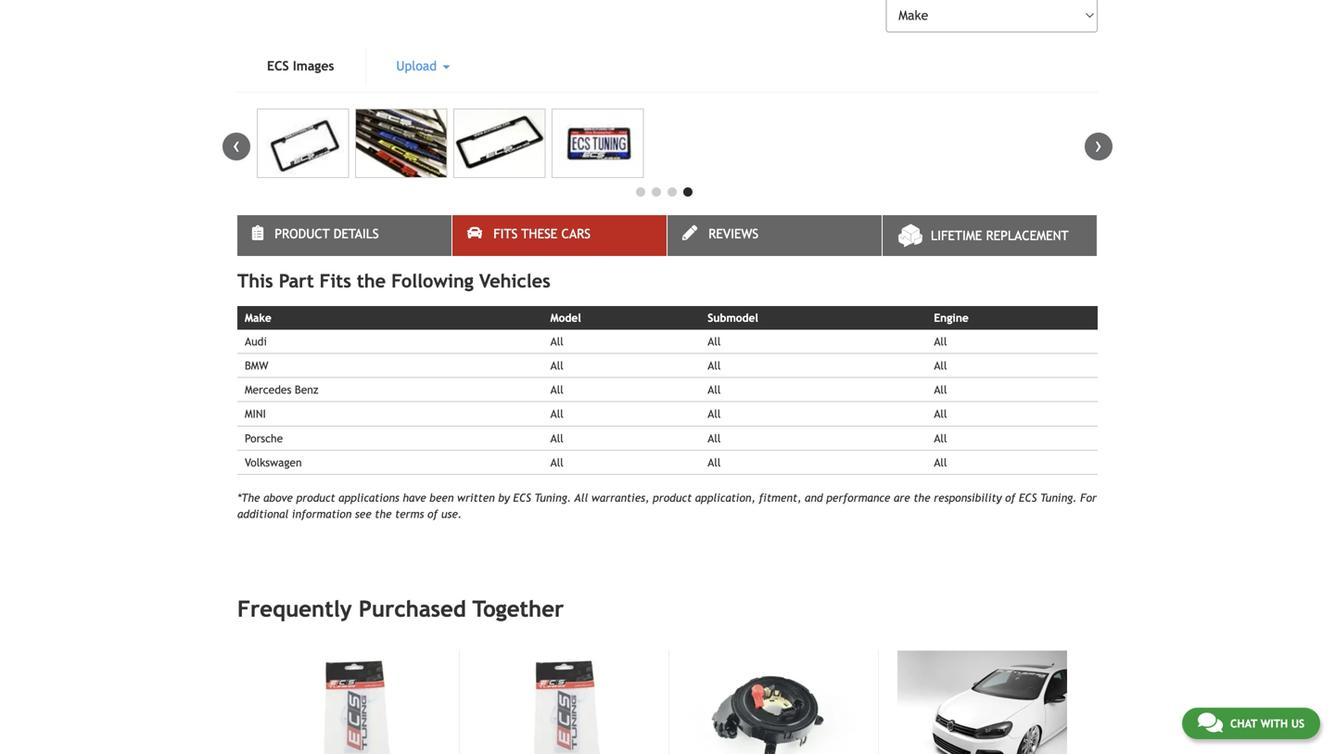 Task type: locate. For each thing, give the bounding box(es) containing it.
fits left these on the top left
[[494, 226, 518, 241]]

0 vertical spatial fits
[[494, 226, 518, 241]]

by
[[498, 491, 510, 504]]

1 es#5718 - ecs-lp-frame-wht - ecs tuning license plate frame - white - black fade resistant plastic frame with raised letters - ecs - audi bmw volkswagen mercedes benz mini porsche image from the left
[[257, 109, 349, 178]]

1 horizontal spatial of
[[1006, 491, 1016, 504]]

product
[[275, 226, 330, 241]]

details
[[334, 226, 379, 241]]

mercedes benz
[[245, 383, 319, 396]]

0 horizontal spatial tuning.
[[535, 491, 571, 504]]

frequently
[[237, 596, 352, 622]]

written
[[457, 491, 495, 504]]

vinyl windshield banner - white image
[[898, 651, 1068, 754]]

1 horizontal spatial product
[[653, 491, 692, 504]]

‹ link
[[223, 133, 250, 161]]

fitment,
[[759, 491, 802, 504]]

ecs tuning air freshener - vanilla scent image
[[479, 651, 648, 754]]

audi
[[245, 335, 267, 348]]

tuning. left for
[[1041, 491, 1077, 504]]

see
[[355, 507, 372, 520]]

of down the been at the left
[[428, 507, 438, 520]]

bmw
[[245, 359, 269, 372]]

0 horizontal spatial product
[[296, 491, 335, 504]]

product up information
[[296, 491, 335, 504]]

*the above product applications have been written by                 ecs tuning. all warranties, product application, fitment,                 and performance are the responsibility of ecs tuning.                 for additional information see the terms of use.
[[237, 491, 1097, 520]]

submodel
[[708, 311, 759, 324]]

the right are at the bottom right
[[914, 491, 931, 504]]

reviews
[[709, 226, 759, 241]]

tuning.
[[535, 491, 571, 504], [1041, 491, 1077, 504]]

the right see
[[375, 507, 392, 520]]

purchased
[[359, 596, 466, 622]]

2 vertical spatial the
[[375, 507, 392, 520]]

product details link
[[237, 215, 452, 256]]

1 product from the left
[[296, 491, 335, 504]]

0 horizontal spatial of
[[428, 507, 438, 520]]

cars
[[562, 226, 591, 241]]

0 horizontal spatial fits
[[320, 270, 351, 292]]

are
[[894, 491, 911, 504]]

the down details
[[357, 270, 386, 292]]

chat
[[1231, 717, 1258, 730]]

following
[[392, 270, 474, 292]]

tuning. right by
[[535, 491, 571, 504]]

ecs right by
[[513, 491, 531, 504]]

product right warranties,
[[653, 491, 692, 504]]

all
[[551, 335, 564, 348], [708, 335, 721, 348], [934, 335, 947, 348], [551, 359, 564, 372], [708, 359, 721, 372], [934, 359, 947, 372], [551, 383, 564, 396], [708, 383, 721, 396], [934, 383, 947, 396], [551, 407, 564, 420], [708, 407, 721, 420], [934, 407, 947, 420], [551, 432, 564, 445], [708, 432, 721, 445], [934, 432, 947, 445], [551, 456, 564, 469], [708, 456, 721, 469], [934, 456, 947, 469], [575, 491, 588, 504]]

part
[[279, 270, 314, 292]]

the
[[357, 270, 386, 292], [914, 491, 931, 504], [375, 507, 392, 520]]

fits right part
[[320, 270, 351, 292]]

for
[[1081, 491, 1097, 504]]

1 tuning. from the left
[[535, 491, 571, 504]]

ecs right responsibility in the bottom right of the page
[[1019, 491, 1037, 504]]

fits
[[494, 226, 518, 241], [320, 270, 351, 292]]

lifetime replacement
[[931, 228, 1069, 243]]

1 vertical spatial of
[[428, 507, 438, 520]]

us
[[1292, 717, 1305, 730]]

of
[[1006, 491, 1016, 504], [428, 507, 438, 520]]

these
[[522, 226, 558, 241]]

es#5718 - ecs-lp-frame-wht - ecs tuning license plate frame - white - black fade resistant plastic frame with raised letters - ecs - audi bmw volkswagen mercedes benz mini porsche image
[[257, 109, 349, 178], [355, 109, 447, 178], [454, 109, 546, 178], [552, 109, 644, 178]]

mini
[[245, 407, 266, 420]]

ecs left images
[[267, 59, 289, 73]]

replacement
[[986, 228, 1069, 243]]

mercedes
[[245, 383, 292, 396]]

product
[[296, 491, 335, 504], [653, 491, 692, 504]]

engine
[[934, 311, 969, 324]]

1 horizontal spatial tuning.
[[1041, 491, 1077, 504]]

this
[[237, 270, 273, 292]]

lifetime
[[931, 228, 983, 243]]

0 horizontal spatial ecs
[[267, 59, 289, 73]]

ecs tuning air freshener - black freeze scent image
[[268, 651, 439, 754]]

of right responsibility in the bottom right of the page
[[1006, 491, 1016, 504]]

reviews link
[[668, 215, 882, 256]]

comments image
[[1198, 711, 1223, 734]]

0 vertical spatial of
[[1006, 491, 1016, 504]]

been
[[430, 491, 454, 504]]

ecs
[[267, 59, 289, 73], [513, 491, 531, 504], [1019, 491, 1037, 504]]



Task type: describe. For each thing, give the bounding box(es) containing it.
images
[[293, 59, 334, 73]]

fits these cars
[[494, 226, 591, 241]]

model
[[551, 311, 581, 324]]

additional
[[237, 507, 289, 520]]

use.
[[441, 507, 462, 520]]

vehicles
[[479, 270, 551, 292]]

chat with us
[[1231, 717, 1305, 730]]

2 tuning. from the left
[[1041, 491, 1077, 504]]

ecs images
[[267, 59, 334, 73]]

1 horizontal spatial fits
[[494, 226, 518, 241]]

clock spring assembly image
[[688, 651, 858, 754]]

terms
[[395, 507, 424, 520]]

0 vertical spatial the
[[357, 270, 386, 292]]

2 horizontal spatial ecs
[[1019, 491, 1037, 504]]

1 vertical spatial the
[[914, 491, 931, 504]]

this part fits the following vehicles
[[237, 270, 551, 292]]

› link
[[1085, 133, 1113, 161]]

chat with us link
[[1182, 708, 1321, 739]]

with
[[1261, 717, 1288, 730]]

*the
[[237, 491, 260, 504]]

ecs images link
[[237, 47, 364, 85]]

fits these cars link
[[453, 215, 667, 256]]

responsibility
[[934, 491, 1002, 504]]

‹
[[233, 133, 240, 157]]

1 vertical spatial fits
[[320, 270, 351, 292]]

together
[[473, 596, 564, 622]]

volkswagen
[[245, 456, 302, 469]]

2 es#5718 - ecs-lp-frame-wht - ecs tuning license plate frame - white - black fade resistant plastic frame with raised letters - ecs - audi bmw volkswagen mercedes benz mini porsche image from the left
[[355, 109, 447, 178]]

make
[[245, 311, 272, 324]]

application,
[[695, 491, 756, 504]]

2 product from the left
[[653, 491, 692, 504]]

have
[[403, 491, 426, 504]]

all inside *the above product applications have been written by                 ecs tuning. all warranties, product application, fitment,                 and performance are the responsibility of ecs tuning.                 for additional information see the terms of use.
[[575, 491, 588, 504]]

above
[[264, 491, 293, 504]]

›
[[1095, 133, 1103, 157]]

4 es#5718 - ecs-lp-frame-wht - ecs tuning license plate frame - white - black fade resistant plastic frame with raised letters - ecs - audi bmw volkswagen mercedes benz mini porsche image from the left
[[552, 109, 644, 178]]

applications
[[339, 491, 400, 504]]

product details
[[275, 226, 379, 241]]

porsche
[[245, 432, 283, 445]]

warranties,
[[592, 491, 650, 504]]

benz
[[295, 383, 319, 396]]

performance
[[827, 491, 891, 504]]

information
[[292, 507, 352, 520]]

lifetime replacement link
[[883, 215, 1097, 256]]

1 horizontal spatial ecs
[[513, 491, 531, 504]]

upload button
[[367, 47, 480, 85]]

3 es#5718 - ecs-lp-frame-wht - ecs tuning license plate frame - white - black fade resistant plastic frame with raised letters - ecs - audi bmw volkswagen mercedes benz mini porsche image from the left
[[454, 109, 546, 178]]

and
[[805, 491, 823, 504]]

frequently purchased together
[[237, 596, 564, 622]]

upload
[[396, 59, 441, 73]]



Task type: vqa. For each thing, say whether or not it's contained in the screenshot.
'12.15'
no



